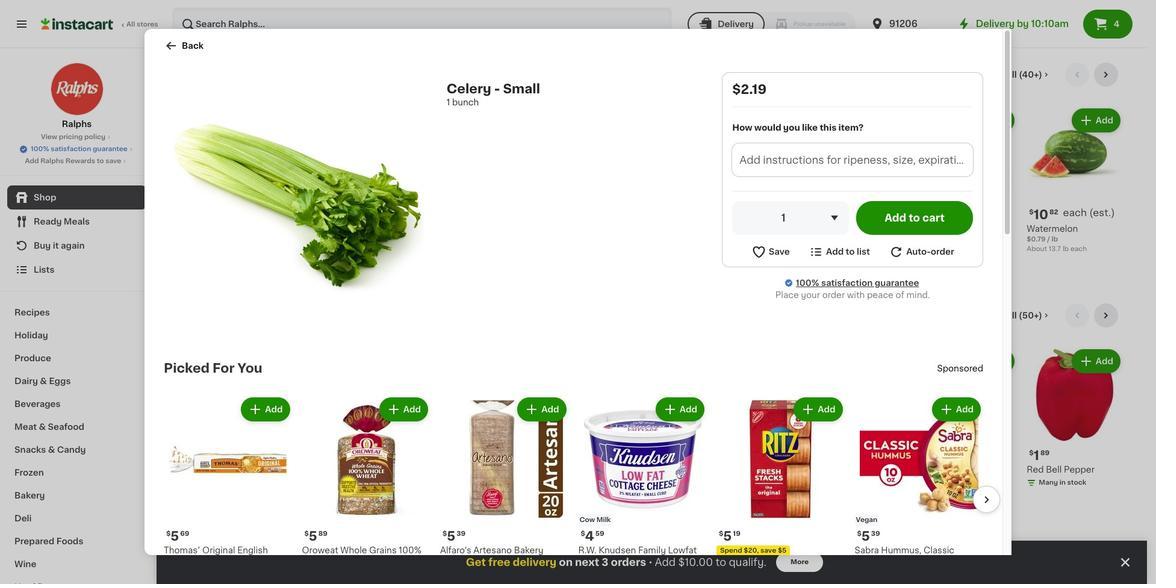 Task type: locate. For each thing, give the bounding box(es) containing it.
shop link
[[7, 186, 146, 210]]

/ inside watermelon $0.79 / lb about 13.7 lb each
[[1048, 236, 1051, 243]]

1 vertical spatial 3
[[602, 558, 609, 568]]

4 inside button
[[1115, 20, 1120, 28]]

1 vertical spatial satisfaction
[[822, 279, 873, 287]]

0 horizontal spatial celery - small 1 bunch
[[181, 466, 240, 484]]

$ 2 19
[[183, 449, 205, 462]]

bakery down frozen
[[14, 492, 45, 500]]

1 inside "field"
[[782, 213, 786, 223]]

seedless
[[859, 225, 898, 233], [922, 225, 960, 233]]

green
[[343, 466, 369, 474]]

1 horizontal spatial $2.19
[[733, 83, 767, 96]]

89 inside $ 1 89
[[1041, 450, 1050, 456]]

5 down spinach
[[498, 489, 503, 496]]

satisfaction inside 100% satisfaction guarantee link
[[822, 279, 873, 287]]

1 vertical spatial 100%
[[796, 279, 820, 287]]

0 horizontal spatial 89
[[319, 530, 328, 537]]

5 for oroweat whole grains 100% whole wheat bread
[[309, 530, 317, 543]]

$ for oroweat whole grains 100% whole wheat bread
[[305, 530, 309, 537]]

5 up sabra
[[862, 530, 870, 543]]

29 up kroger
[[409, 209, 418, 215]]

0 horizontal spatial oz
[[504, 489, 512, 496]]

5 up spend
[[724, 530, 732, 543]]

r.w.
[[579, 546, 597, 555]]

shop
[[34, 193, 56, 202]]

1 vertical spatial $ 4 59
[[581, 530, 605, 543]]

2 horizontal spatial 19
[[938, 209, 946, 215]]

100% satisfaction guarantee down view pricing policy link
[[31, 146, 128, 152]]

peace
[[868, 291, 894, 299]]

bread inside 'oroweat whole grains 100% whole wheat bread'
[[361, 558, 386, 567]]

0 vertical spatial sponsored badge image
[[922, 486, 958, 493]]

4 for gotham greens basil
[[928, 449, 937, 462]]

6 39
[[717, 208, 736, 221]]

add button for watermelon chunks
[[756, 110, 803, 131]]

(est.) left $ 1 59
[[236, 208, 262, 217]]

seafood
[[48, 423, 84, 431]]

1 horizontal spatial 19
[[733, 530, 741, 537]]

19 inside $ 2 19
[[197, 450, 205, 456]]

$5
[[778, 547, 787, 554]]

0 horizontal spatial delivery
[[718, 20, 754, 28]]

potato
[[742, 466, 770, 474]]

$ inside $ 2 19
[[183, 450, 188, 456]]

1 vertical spatial 89
[[319, 530, 328, 537]]

to right rewards
[[97, 158, 104, 164]]

39 right 6
[[727, 209, 736, 215]]

(est.) right 82
[[1090, 208, 1116, 217]]

39 for sabra hummus, classic
[[872, 530, 881, 537]]

guarantee up of
[[875, 279, 920, 287]]

delivery for delivery by 10:10am
[[977, 19, 1015, 28]]

59 inside $ 1 59
[[300, 209, 309, 215]]

2 horizontal spatial oz
[[937, 477, 945, 484]]

39 inside 6 39
[[727, 209, 736, 215]]

0 horizontal spatial guarantee
[[93, 146, 128, 152]]

2 bell from the left
[[1047, 466, 1062, 474]]

1 vertical spatial celery - small 1 bunch
[[181, 466, 240, 484]]

1 inside red mango 1 ct
[[287, 236, 289, 243]]

1 vertical spatial 19
[[197, 450, 205, 456]]

1 vertical spatial $2.19
[[604, 477, 622, 484]]

1 horizontal spatial seedless
[[922, 225, 960, 233]]

0 vertical spatial save
[[106, 158, 121, 164]]

1 horizontal spatial 100% satisfaction guarantee
[[796, 279, 920, 287]]

0 horizontal spatial milk
[[181, 550, 209, 563]]

about inside broccoli crown $2.19 / lb about 0.72 lb each
[[604, 487, 624, 493]]

1 horizontal spatial bakery
[[514, 546, 544, 555]]

/ right $1.09
[[836, 477, 838, 484]]

lb up 0.72
[[628, 477, 634, 484]]

to down spend
[[716, 558, 727, 568]]

add ralphs rewards to save
[[25, 158, 121, 164]]

next
[[575, 558, 600, 568]]

bread down alfaro's
[[440, 558, 465, 567]]

0 vertical spatial all
[[1008, 70, 1017, 79]]

add to cart
[[885, 213, 945, 223]]

59 up red mango 1 ct
[[300, 209, 309, 215]]

10:10am
[[1032, 19, 1069, 28]]

$2.19
[[733, 83, 767, 96], [604, 477, 622, 484]]

each (est.) inside '$0.84 each (estimated)' "element"
[[847, 449, 899, 458]]

2 horizontal spatial watermelon
[[1027, 225, 1079, 233]]

1 bell from the left
[[287, 466, 302, 474]]

& right meat
[[39, 423, 46, 431]]

bread
[[361, 558, 386, 567], [440, 558, 465, 567]]

39
[[727, 209, 736, 215], [457, 530, 466, 537], [872, 530, 881, 537]]

2 all from the top
[[1007, 311, 1017, 320]]

2 seedless from the left
[[922, 225, 960, 233]]

celery inside product group
[[181, 466, 209, 474]]

$ for spend $20, save $5
[[719, 530, 724, 537]]

(est.) inside $1.58 each (estimated) element
[[658, 449, 683, 458]]

watermelon down 6 39
[[710, 225, 761, 233]]

watermelon down the $ 10 82
[[1027, 225, 1079, 233]]

$ for red mango
[[289, 209, 293, 215]]

all for 4
[[1007, 311, 1017, 320]]

lb right 1.13
[[745, 487, 751, 493]]

in down 1.13
[[743, 499, 749, 505]]

$ for organic girl baby spinach
[[501, 450, 505, 456]]

bell
[[287, 466, 302, 474], [1047, 466, 1062, 474]]

back button
[[164, 39, 204, 53]]

all inside popup button
[[1008, 70, 1017, 79]]

bakery up delivery
[[514, 546, 544, 555]]

sponsored badge image down 1.25
[[922, 486, 958, 493]]

89 for 5
[[319, 530, 328, 537]]

0 horizontal spatial 39
[[457, 530, 466, 537]]

19 for 3
[[938, 209, 946, 215]]

about inside watermelon $0.79 / lb about 13.7 lb each
[[1027, 246, 1048, 252]]

19 for 2
[[197, 450, 205, 456]]

1 vertical spatial $ 4 29
[[924, 449, 947, 462]]

/ right $1.59
[[412, 477, 415, 484]]

each (est.) inside $1.58 each (estimated) element
[[632, 449, 683, 458]]

1 horizontal spatial celery - small 1 bunch
[[447, 83, 540, 107]]

lb left bag
[[398, 236, 405, 243]]

ralphs logo image
[[50, 63, 103, 116]]

0 horizontal spatial whole
[[302, 558, 329, 567]]

1 vertical spatial ralphs
[[40, 158, 64, 164]]

oz right 24
[[720, 236, 728, 243]]

ralphs up view pricing policy link
[[62, 120, 92, 128]]

89 up oroweat
[[319, 530, 328, 537]]

product group containing 3
[[922, 106, 1018, 235]]

0 vertical spatial organic
[[499, 436, 527, 443]]

$ 4 29 up kroger
[[395, 208, 418, 221]]

picked for you
[[164, 362, 263, 375]]

0 horizontal spatial 29
[[409, 209, 418, 215]]

with down next
[[579, 570, 597, 579]]

0 vertical spatial 3
[[928, 208, 937, 221]]

0 vertical spatial celery
[[447, 83, 492, 95]]

2 view all (50+) from the top
[[985, 552, 1043, 561]]

each (est.) inside $10.82 each (estimated) element
[[1064, 208, 1116, 217]]

2 pepper from the left
[[1065, 466, 1095, 474]]

about down $1.59
[[392, 487, 413, 493]]

about left 1.13
[[710, 487, 730, 493]]

each (est.) inside button
[[210, 208, 262, 217]]

$2.19 up how
[[733, 83, 767, 96]]

add button for oroweat whole grains 100% whole wheat bread
[[381, 399, 427, 421]]

1 horizontal spatial 29
[[833, 209, 842, 215]]

each (est.) for white onion
[[847, 449, 899, 458]]

milk
[[597, 517, 611, 523], [181, 550, 209, 563]]

3
[[928, 208, 937, 221], [602, 558, 609, 568]]

view all (40+) button
[[980, 63, 1056, 87]]

2 horizontal spatial 29
[[939, 450, 947, 456]]

stock down bell pepper - green - large
[[327, 501, 346, 508]]

39 for alfaro's artesano bakery bread
[[457, 530, 466, 537]]

1
[[447, 98, 450, 107], [293, 208, 299, 221], [782, 213, 786, 223], [287, 236, 289, 243], [399, 449, 405, 462], [611, 449, 616, 462], [1034, 449, 1040, 462], [181, 477, 184, 484]]

celery
[[447, 83, 492, 95], [181, 466, 209, 474]]

lb up 0.81
[[416, 477, 423, 484]]

0.81
[[414, 487, 428, 493]]

save right rewards
[[106, 158, 121, 164]]

sponsored badge image down spinach
[[498, 498, 535, 505]]

89
[[1041, 450, 1050, 456], [319, 530, 328, 537]]

organic
[[499, 436, 527, 443], [498, 466, 532, 474]]

(est.) inside "$1.29 per package (estimated)" element
[[444, 449, 469, 458]]

/ down broccoli
[[623, 477, 626, 484]]

seedless lemon
[[922, 225, 992, 233]]

$ for thomas' original english muffins
[[166, 530, 171, 537]]

$ 5 39 up alfaro's
[[443, 530, 466, 543]]

/
[[1048, 236, 1051, 243], [836, 477, 838, 484], [412, 477, 415, 484], [623, 477, 626, 484], [437, 487, 440, 493]]

(est.) for broccoli crown
[[658, 449, 683, 458]]

1 seedless from the left
[[859, 225, 898, 233]]

0 horizontal spatial with
[[579, 570, 597, 579]]

0 vertical spatial small
[[503, 83, 540, 95]]

0 horizontal spatial save
[[106, 158, 121, 164]]

1 horizontal spatial red
[[424, 466, 441, 474]]

stock
[[327, 248, 346, 255], [1068, 479, 1087, 486], [645, 499, 664, 505], [750, 499, 770, 505], [327, 501, 346, 508]]

0 vertical spatial 2
[[392, 236, 397, 243]]

delivery by 10:10am
[[977, 19, 1069, 28]]

100% right grains
[[399, 546, 422, 555]]

satisfaction
[[51, 146, 91, 152], [822, 279, 873, 287]]

$ inside "element"
[[818, 450, 823, 456]]

package
[[442, 487, 470, 493]]

0 horizontal spatial $ 4 29
[[395, 208, 418, 221]]

curd
[[604, 558, 625, 567]]

$1.59
[[392, 477, 410, 484]]

bread inside alfaro's artesano bakery bread
[[440, 558, 465, 567]]

1 horizontal spatial pepper
[[1065, 466, 1095, 474]]

4 for organic girl baby spinach
[[505, 449, 514, 462]]

oz down "gotham"
[[937, 477, 945, 484]]

2 horizontal spatial small
[[579, 558, 602, 567]]

for
[[213, 362, 235, 375]]

lists link
[[7, 258, 146, 282]]

add button for seedless lemon
[[968, 110, 1014, 131]]

$ inside $ 1
[[395, 450, 399, 456]]

large
[[287, 478, 311, 486]]

lb right 0.81
[[430, 487, 436, 493]]

0 vertical spatial view all (50+)
[[985, 311, 1043, 320]]

view all (50+)
[[985, 311, 1043, 320], [985, 552, 1043, 561]]

1 horizontal spatial milk
[[597, 517, 611, 523]]

1 horizontal spatial 39
[[727, 209, 736, 215]]

gotham greens basil 1.25 oz
[[922, 466, 1011, 484]]

0 horizontal spatial bunch
[[185, 477, 207, 484]]

with down 100% satisfaction guarantee link
[[848, 291, 865, 299]]

watermelon for chunks
[[710, 225, 761, 233]]

how
[[733, 123, 753, 132]]

you
[[784, 123, 801, 132]]

many down large
[[299, 501, 318, 508]]

2 bread from the left
[[440, 558, 465, 567]]

many in stock
[[299, 248, 346, 255], [1040, 479, 1087, 486], [616, 499, 664, 505], [299, 501, 346, 508]]

2 vertical spatial oz
[[504, 489, 512, 496]]

2 $ 5 39 from the left
[[858, 530, 881, 543]]

about down $1.09
[[816, 487, 836, 493]]

0 horizontal spatial order
[[823, 291, 845, 299]]

bag
[[461, 225, 478, 233]]

in down red mango 1 ct
[[319, 248, 325, 255]]

broccoli
[[604, 466, 639, 474]]

3 inside get free delivery on next 3 orders • add $10.00 to qualify.
[[602, 558, 609, 568]]

each inside broccoli crown $2.19 / lb about 0.72 lb each
[[649, 487, 666, 493]]

sponsored badge image
[[922, 486, 958, 493], [498, 498, 535, 505]]

2 vertical spatial 100%
[[399, 546, 422, 555]]

red up ct
[[287, 225, 304, 233]]

59 down cow milk
[[596, 530, 605, 537]]

many inside about 1.13 lb each many in stock
[[722, 499, 741, 505]]

watermelon $0.79 / lb about 13.7 lb each
[[1027, 225, 1088, 252]]

gmo
[[940, 436, 958, 443]]

ralphs down 100% satisfaction guarantee button
[[40, 158, 64, 164]]

19 for 5
[[733, 530, 741, 537]]

add
[[779, 116, 797, 125], [991, 116, 1008, 125], [1096, 116, 1114, 125], [25, 158, 39, 164], [885, 213, 907, 223], [827, 248, 844, 256], [250, 357, 267, 366], [991, 357, 1008, 366], [1096, 357, 1114, 366], [265, 405, 283, 414], [404, 405, 421, 414], [542, 405, 559, 414], [680, 405, 698, 414], [818, 405, 836, 414], [957, 405, 974, 414], [655, 558, 676, 568]]

None search field
[[172, 7, 672, 41]]

delivery
[[977, 19, 1015, 28], [718, 20, 754, 28]]

add inside get free delivery on next 3 orders • add $10.00 to qualify.
[[655, 558, 676, 568]]

mind.
[[907, 291, 931, 299]]

1 horizontal spatial whole
[[341, 546, 367, 555]]

$ inside the $ 5 89
[[305, 530, 309, 537]]

1 horizontal spatial 2
[[392, 236, 397, 243]]

1 vertical spatial sponsored badge image
[[498, 498, 535, 505]]

delivery inside button
[[718, 20, 754, 28]]

oroweat whole grains 100% whole wheat bread
[[302, 546, 422, 567]]

0 vertical spatial milk
[[597, 517, 611, 523]]

0 horizontal spatial satisfaction
[[51, 146, 91, 152]]

$ inside the $ 5 19
[[719, 530, 724, 537]]

oz down spinach
[[504, 489, 512, 496]]

watermelon for $0.79
[[1027, 225, 1079, 233]]

organic inside organic girl baby spinach 5 oz
[[498, 466, 532, 474]]

product group
[[181, 106, 277, 269], [710, 106, 806, 244], [816, 106, 912, 247], [922, 106, 1018, 235], [1027, 106, 1124, 254], [181, 347, 277, 500], [498, 347, 594, 508], [922, 347, 1018, 496], [1027, 347, 1124, 490], [164, 395, 293, 584], [302, 395, 431, 584], [440, 395, 569, 584], [579, 395, 707, 584], [717, 395, 846, 584], [855, 395, 984, 578]]

watermelon inside watermelon chunks 24 oz
[[710, 225, 761, 233]]

bell up large
[[287, 466, 302, 474]]

100% satisfaction guarantee up place your order with peace of mind.
[[796, 279, 920, 287]]

1 vertical spatial &
[[39, 423, 46, 431]]

milk right cow on the bottom right of page
[[597, 517, 611, 523]]

red down $ 1 89
[[1027, 466, 1045, 474]]

(est.) inside '$0.84 each (estimated)' "element"
[[873, 449, 899, 458]]

$4.29 per pound element
[[816, 207, 912, 223]]

candy
[[57, 446, 86, 454]]

0 vertical spatial bakery
[[14, 492, 45, 500]]

& for snacks
[[48, 446, 55, 454]]

stock down the red bell pepper
[[1068, 479, 1087, 486]]

view for 1st view all (50+) popup button from the bottom of the page
[[985, 552, 1005, 561]]

1 horizontal spatial $ 4 29
[[924, 449, 947, 462]]

view for view all (40+) popup button
[[985, 70, 1006, 79]]

add button for alfaro's artesano bakery bread
[[519, 399, 565, 421]]

$ inside $ 1 59
[[289, 209, 293, 215]]

red inside jumbo red onions $1.59 / lb about 0.81 lb / package
[[424, 466, 441, 474]]

$ 4 29 up "gotham"
[[924, 449, 947, 462]]

1 vertical spatial bunch
[[185, 477, 207, 484]]

89 inside the $ 5 89
[[319, 530, 328, 537]]

whole up wheat
[[341, 546, 367, 555]]

snacks & candy
[[14, 446, 86, 454]]

0 horizontal spatial red
[[287, 225, 304, 233]]

2 view all (50+) button from the top
[[980, 545, 1056, 569]]

watermelon inside fresh cut seedless watermelon bowl
[[816, 237, 867, 245]]

product group containing 6
[[710, 106, 806, 244]]

1 horizontal spatial small
[[503, 83, 540, 95]]

$ inside $ 3 19
[[924, 209, 928, 215]]

1 horizontal spatial bread
[[440, 558, 465, 567]]

delivery for delivery
[[718, 20, 754, 28]]

wheat
[[331, 558, 358, 567]]

0 vertical spatial with
[[848, 291, 865, 299]]

29 for gotham greens basil
[[939, 450, 947, 456]]

1 $ 5 39 from the left
[[443, 530, 466, 543]]

89 up the red bell pepper
[[1041, 450, 1050, 456]]

add button for sabra hummus, classic
[[934, 399, 980, 421]]

0 horizontal spatial small
[[217, 466, 240, 474]]

29 inside "4 29"
[[833, 209, 842, 215]]

0 horizontal spatial bakery
[[14, 492, 45, 500]]

39 down vegan
[[872, 530, 881, 537]]

1 horizontal spatial 59
[[515, 450, 524, 456]]

add button for spend $20, save $5
[[795, 399, 842, 421]]

crown
[[641, 466, 669, 474]]

$ 4 29 for kroger lemons, bag
[[395, 208, 418, 221]]

red
[[287, 225, 304, 233], [424, 466, 441, 474], [1027, 466, 1045, 474]]

product group containing each (est.)
[[181, 106, 277, 269]]

29 left "/lb"
[[833, 209, 842, 215]]

each inside white onion $1.09 / lb about 0.77 lb each
[[861, 487, 877, 493]]

1 horizontal spatial delivery
[[977, 19, 1015, 28]]

spend
[[721, 547, 743, 554]]

$ 5 89
[[305, 530, 328, 543]]

/ up the 13.7
[[1048, 236, 1051, 243]]

(est.) up crown
[[658, 449, 683, 458]]

many down 1.13
[[722, 499, 741, 505]]

$ 4 59
[[501, 449, 524, 462], [581, 530, 605, 543]]

1 vertical spatial all
[[1007, 311, 1017, 320]]

(est.) for jumbo red onions
[[444, 449, 469, 458]]

item carousel region
[[181, 63, 1124, 294], [181, 304, 1124, 535], [164, 390, 1001, 584]]

main content
[[157, 48, 1148, 584]]

1 vertical spatial view all (50+) button
[[980, 545, 1056, 569]]

artesano
[[474, 546, 512, 555]]

red down "$1.29 per package (estimated)" element
[[424, 466, 441, 474]]

3 up seedless lemon on the top
[[928, 208, 937, 221]]

your
[[801, 291, 821, 299]]

59 up spinach
[[515, 450, 524, 456]]

view inside popup button
[[985, 70, 1006, 79]]

$ 1 89
[[1030, 449, 1050, 462]]

save button
[[752, 244, 790, 259]]

add button for thomas' original english muffins
[[242, 399, 289, 421]]

0 vertical spatial ralphs
[[62, 120, 92, 128]]

cottage
[[627, 558, 661, 567]]

$ for kroger lemons, bag
[[395, 209, 399, 215]]

29 down non-gmo
[[939, 450, 947, 456]]

main content containing 4
[[157, 48, 1148, 584]]

lb right 0.77
[[853, 487, 859, 493]]

oroweat
[[302, 546, 338, 555]]

all for 39
[[1008, 70, 1017, 79]]

(est.) inside $10.82 each (estimated) element
[[1090, 208, 1116, 217]]

in down bell pepper - green - large
[[319, 501, 325, 508]]

1 horizontal spatial 89
[[1041, 450, 1050, 456]]

$ inside $ 1 89
[[1030, 450, 1034, 456]]

100% up your
[[796, 279, 820, 287]]

1 vertical spatial save
[[761, 547, 777, 554]]

bell pepper - green - large
[[287, 466, 375, 486]]

5 for sabra hummus, classic
[[862, 530, 870, 543]]

$ inside the $ 10 82
[[1030, 209, 1034, 215]]

about left 0.72
[[604, 487, 624, 493]]

order right your
[[823, 291, 845, 299]]

2 horizontal spatial 39
[[872, 530, 881, 537]]

auto-
[[907, 248, 931, 256]]

this
[[820, 123, 837, 132]]

39 up alfaro's
[[457, 530, 466, 537]]

ralphs inside add ralphs rewards to save "link"
[[40, 158, 64, 164]]

0 horizontal spatial $ 5 39
[[443, 530, 466, 543]]

29
[[833, 209, 842, 215], [409, 209, 418, 215], [939, 450, 947, 456]]

19 inside $ 3 19
[[938, 209, 946, 215]]

0 vertical spatial 59
[[300, 209, 309, 215]]

1 vertical spatial 59
[[515, 450, 524, 456]]

add ralphs rewards to save link
[[25, 157, 129, 166]]

seedless down cart
[[922, 225, 960, 233]]

1 horizontal spatial bunch
[[452, 98, 479, 107]]

dairy
[[14, 377, 38, 386]]

5 inside organic girl baby spinach 5 oz
[[498, 489, 503, 496]]

seedless up the bowl
[[859, 225, 898, 233]]

bell inside bell pepper - green - large
[[287, 466, 302, 474]]

1 bread from the left
[[361, 558, 386, 567]]

watermelon inside watermelon $0.79 / lb about 13.7 lb each
[[1027, 225, 1079, 233]]

$2.19 down broccoli
[[604, 477, 622, 484]]

1 all from the top
[[1008, 70, 1017, 79]]

1 horizontal spatial sponsored badge image
[[922, 486, 958, 493]]

$ 10 82
[[1030, 208, 1059, 221]]

$10.82 each (estimated) element
[[1027, 207, 1124, 223]]

19 inside the $ 5 19
[[733, 530, 741, 537]]

1 vertical spatial with
[[579, 570, 597, 579]]

19
[[938, 209, 946, 215], [197, 450, 205, 456], [733, 530, 741, 537]]

2 inside kroger lemons, bag 2 lb bag
[[392, 236, 397, 243]]

bell down $ 1 89
[[1047, 466, 1062, 474]]

1 vertical spatial whole
[[302, 558, 329, 567]]

2 horizontal spatial 100%
[[796, 279, 820, 287]]

$ inside $ 5 69
[[166, 530, 171, 537]]

2 vertical spatial 59
[[596, 530, 605, 537]]

(est.) inside each (est.) button
[[236, 208, 262, 217]]

stock down potato
[[750, 499, 770, 505]]

2 vertical spatial &
[[48, 446, 55, 454]]

0 horizontal spatial bread
[[361, 558, 386, 567]]

each inside watermelon $0.79 / lb about 13.7 lb each
[[1071, 246, 1088, 252]]

watermelon up the add to list
[[816, 237, 867, 245]]

save left $5 at the right of page
[[761, 547, 777, 554]]

product group containing 2
[[181, 347, 277, 500]]

3 up 2%
[[602, 558, 609, 568]]

in down the red bell pepper
[[1060, 479, 1066, 486]]

$ for sabra hummus, classic
[[858, 530, 862, 537]]

(est.) up potato
[[764, 449, 790, 458]]

add button for red bell pepper
[[1074, 351, 1120, 372]]

1 pepper from the left
[[304, 466, 335, 474]]

$ 5 39 up sabra
[[858, 530, 881, 543]]

(est.) up white onion $1.09 / lb about 0.77 lb each
[[873, 449, 899, 458]]

in down 0.72
[[637, 499, 643, 505]]

whole down oroweat
[[302, 558, 329, 567]]

to inside "link"
[[97, 158, 104, 164]]

2 (50+) from the top
[[1019, 552, 1043, 561]]

satisfaction down pricing
[[51, 146, 91, 152]]

0 horizontal spatial bell
[[287, 466, 302, 474]]

0 vertical spatial 100% satisfaction guarantee
[[31, 146, 128, 152]]

item carousel region containing 5
[[164, 390, 1001, 584]]

1 horizontal spatial 100%
[[399, 546, 422, 555]]

0 vertical spatial 100%
[[31, 146, 49, 152]]

red inside red mango 1 ct
[[287, 225, 304, 233]]

1 horizontal spatial watermelon
[[816, 237, 867, 245]]

add button
[[756, 110, 803, 131], [968, 110, 1014, 131], [1074, 110, 1120, 131], [227, 351, 273, 372], [968, 351, 1014, 372], [1074, 351, 1120, 372], [242, 399, 289, 421], [381, 399, 427, 421], [519, 399, 565, 421], [657, 399, 704, 421], [795, 399, 842, 421], [934, 399, 980, 421]]

hummus,
[[882, 546, 922, 555]]

guarantee down the policy
[[93, 146, 128, 152]]

each (est.) for broccoli crown
[[632, 449, 683, 458]]

many down 0.72
[[616, 499, 635, 505]]

0 horizontal spatial 100%
[[31, 146, 49, 152]]

1 horizontal spatial order
[[931, 248, 955, 256]]

each inside each (est.) button
[[210, 208, 234, 217]]



Task type: describe. For each thing, give the bounding box(es) containing it.
orders
[[611, 558, 647, 568]]

lemons,
[[423, 225, 459, 233]]

1 view all (50+) from the top
[[985, 311, 1043, 320]]

89 for 1
[[1041, 450, 1050, 456]]

$1.58 each (estimated) element
[[604, 448, 700, 464]]

how would you like this item?
[[733, 123, 864, 132]]

place
[[776, 291, 799, 299]]

/pkg (est.)
[[420, 449, 469, 458]]

you
[[238, 362, 263, 375]]

russet
[[710, 466, 739, 474]]

of
[[896, 291, 905, 299]]

to left list at right top
[[846, 248, 855, 256]]

order inside 'button'
[[931, 248, 955, 256]]

bakery inside alfaro's artesano bakery bread
[[514, 546, 544, 555]]

$0.79
[[1027, 236, 1046, 243]]

1 vertical spatial guarantee
[[875, 279, 920, 287]]

on
[[559, 558, 573, 568]]

spinach
[[498, 478, 533, 486]]

item carousel region containing 4
[[181, 63, 1124, 294]]

/ left package
[[437, 487, 440, 493]]

4 button
[[1084, 10, 1133, 39]]

$0.84 each (estimated) element
[[816, 448, 912, 464]]

1 horizontal spatial celery
[[447, 83, 492, 95]]

lb up the 13.7
[[1052, 236, 1059, 243]]

meat & seafood
[[14, 423, 84, 431]]

add button for celery - small
[[227, 351, 273, 372]]

82
[[1050, 209, 1059, 215]]

meat & seafood link
[[7, 416, 146, 439]]

$2.19 inside broccoli crown $2.19 / lb about 0.72 lb each
[[604, 477, 622, 484]]

prepared foods
[[14, 537, 83, 546]]

0 vertical spatial celery - small 1 bunch
[[447, 83, 540, 107]]

add inside "link"
[[25, 158, 39, 164]]

to inside get free delivery on next 3 orders • add $10.00 to qualify.
[[716, 558, 727, 568]]

many in stock down the red bell pepper
[[1040, 479, 1087, 486]]

sabra hummus, classic
[[855, 546, 955, 555]]

satisfaction inside 100% satisfaction guarantee button
[[51, 146, 91, 152]]

treatment tracker modal dialog
[[157, 541, 1148, 584]]

stock inside about 1.13 lb each many in stock
[[750, 499, 770, 505]]

/pkg
[[420, 449, 441, 458]]

r.w. knudsen family lowfat small curd cottage cheese with 2% milkfat
[[579, 546, 697, 579]]

save inside item carousel region
[[761, 547, 777, 554]]

0.77
[[838, 487, 851, 493]]

recipes link
[[7, 301, 146, 324]]

red for red mango 1 ct
[[287, 225, 304, 233]]

holiday
[[14, 331, 48, 340]]

spo
[[938, 365, 954, 373]]

29 for kroger lemons, bag
[[409, 209, 418, 215]]

buy
[[34, 242, 51, 250]]

baby
[[551, 466, 573, 474]]

ct
[[291, 236, 298, 243]]

& for dairy
[[40, 377, 47, 386]]

/ inside white onion $1.09 / lb about 0.77 lb each
[[836, 477, 838, 484]]

$1.09
[[816, 477, 834, 484]]

lb inside kroger lemons, bag 2 lb bag
[[398, 236, 405, 243]]

ralphs inside ralphs 'link'
[[62, 120, 92, 128]]

1 horizontal spatial with
[[848, 291, 865, 299]]

4 for kroger lemons, bag
[[399, 208, 408, 221]]

organic for organic girl baby spinach 5 oz
[[498, 466, 532, 474]]

/lb
[[846, 208, 859, 217]]

$ for gotham greens basil
[[924, 450, 928, 456]]

get
[[466, 558, 486, 568]]

qualify.
[[729, 558, 767, 568]]

$ 4 29 for gotham greens basil
[[924, 449, 947, 462]]

$ 5 19
[[719, 530, 741, 543]]

thomas'
[[164, 546, 200, 555]]

policy
[[84, 134, 106, 140]]

lists
[[34, 266, 54, 274]]

add button for r.w. knudsen family lowfat small curd cottage cheese with 2% milkfat
[[657, 399, 704, 421]]

$ 4 59 for 2
[[501, 449, 524, 462]]

lb right the 13.7
[[1063, 246, 1070, 252]]

prepared foods link
[[7, 530, 146, 553]]

each inside '$0.84 each (estimated)' "element"
[[847, 449, 871, 458]]

$ 1
[[395, 449, 405, 462]]

onion
[[843, 466, 868, 474]]

(est.) for watermelon
[[1090, 208, 1116, 217]]

about inside white onion $1.09 / lb about 0.77 lb each
[[816, 487, 836, 493]]

$10.00
[[679, 558, 713, 568]]

sabra
[[855, 546, 880, 555]]

organic girl baby spinach 5 oz
[[498, 466, 573, 496]]

organic for organic
[[499, 436, 527, 443]]

by
[[1018, 19, 1030, 28]]

product group containing 10
[[1027, 106, 1124, 254]]

4 for r.w. knudsen family lowfat small curd cottage cheese with 2% milkfat
[[586, 530, 595, 543]]

sponsored badge image for 1.25
[[922, 486, 958, 493]]

$ for red bell pepper
[[1030, 450, 1034, 456]]

greens
[[958, 466, 989, 474]]

product group containing 1
[[1027, 347, 1124, 490]]

1 vertical spatial small
[[217, 466, 240, 474]]

add button for watermelon
[[1074, 110, 1120, 131]]

/ inside broccoli crown $2.19 / lb about 0.72 lb each
[[623, 477, 626, 484]]

1 field
[[733, 201, 850, 235]]

holiday link
[[7, 324, 146, 347]]

$ for r.w. knudsen family lowfat small curd cottage cheese with 2% milkfat
[[581, 530, 586, 537]]

all stores link
[[41, 7, 159, 41]]

with inside r.w. knudsen family lowfat small curd cottage cheese with 2% milkfat
[[579, 570, 597, 579]]

each (est.) for watermelon
[[1064, 208, 1116, 217]]

•
[[649, 558, 653, 567]]

lb right 0.72
[[641, 487, 648, 493]]

add to list
[[827, 248, 870, 256]]

oz inside watermelon chunks 24 oz
[[720, 236, 728, 243]]

100% satisfaction guarantee link
[[796, 277, 920, 289]]

buy it again
[[34, 242, 85, 250]]

wine link
[[7, 553, 146, 576]]

pepper inside bell pepper - green - large
[[304, 466, 335, 474]]

non-gmo
[[923, 436, 958, 443]]

to left cart
[[909, 213, 921, 223]]

guarantee inside button
[[93, 146, 128, 152]]

red for red bell pepper
[[1027, 466, 1045, 474]]

59 for 5
[[596, 530, 605, 537]]

$ 4 59 for 5
[[581, 530, 605, 543]]

seedless inside fresh cut seedless watermelon bowl
[[859, 225, 898, 233]]

59 for 2
[[515, 450, 524, 456]]

5 for spend $20, save $5
[[724, 530, 732, 543]]

instacart logo image
[[41, 17, 113, 31]]

$ for alfaro's artesano bakery bread
[[443, 530, 447, 537]]

many in stock down bell pepper - green - large
[[299, 501, 346, 508]]

2%
[[599, 570, 611, 579]]

1 vertical spatial milk
[[181, 550, 209, 563]]

family
[[639, 546, 666, 555]]

lb up 0.77
[[840, 477, 846, 484]]

celery - small 1 bunch inside product group
[[181, 466, 240, 484]]

1 (50+) from the top
[[1019, 311, 1043, 320]]

100% inside 'oroweat whole grains 100% whole wheat bread'
[[399, 546, 422, 555]]

spend $20, save $5
[[721, 547, 787, 554]]

stock down mango
[[327, 248, 346, 255]]

stock down broccoli crown $2.19 / lb about 0.72 lb each
[[645, 499, 664, 505]]

list
[[857, 248, 870, 256]]

cheese
[[664, 558, 696, 567]]

foods
[[56, 537, 83, 546]]

1 vertical spatial order
[[823, 291, 845, 299]]

$ 3 19
[[924, 208, 946, 221]]

kroger
[[392, 225, 421, 233]]

many in stock down 0.72
[[616, 499, 664, 505]]

small inside r.w. knudsen family lowfat small curd cottage cheese with 2% milkfat
[[579, 558, 602, 567]]

frozen
[[14, 469, 44, 477]]

pepper inside product group
[[1065, 466, 1095, 474]]

many down red mango 1 ct
[[299, 248, 318, 255]]

24
[[710, 236, 719, 243]]

oz inside organic girl baby spinach 5 oz
[[504, 489, 512, 496]]

0 vertical spatial whole
[[341, 546, 367, 555]]

0 vertical spatial $2.19
[[733, 83, 767, 96]]

english
[[237, 546, 268, 555]]

thomas' original english muffins
[[164, 546, 268, 567]]

item?
[[839, 123, 864, 132]]

stores
[[137, 21, 158, 28]]

$ for celery - small
[[183, 450, 188, 456]]

red bell pepper
[[1027, 466, 1095, 474]]

$1.29 per package (estimated) element
[[392, 448, 489, 464]]

100% satisfaction guarantee button
[[19, 142, 135, 154]]

about inside about 1.13 lb each many in stock
[[710, 487, 730, 493]]

service type group
[[688, 12, 856, 36]]

1 vertical spatial 100% satisfaction guarantee
[[796, 279, 920, 287]]

mango
[[306, 225, 335, 233]]

celery - small image
[[174, 82, 424, 333]]

3 all from the top
[[1007, 552, 1017, 561]]

1 vertical spatial 2
[[188, 449, 196, 462]]

wine
[[14, 560, 36, 569]]

item carousel region containing 2
[[181, 304, 1124, 535]]

dairy & eggs
[[14, 377, 71, 386]]

pricing
[[59, 134, 83, 140]]

$ 5 39 for alfaro's
[[443, 530, 466, 543]]

delivery button
[[688, 12, 765, 36]]

10
[[1034, 208, 1049, 221]]

rewards
[[66, 158, 95, 164]]

oz inside gotham greens basil 1.25 oz
[[937, 477, 945, 484]]

about inside jumbo red onions $1.59 / lb about 0.81 lb / package
[[392, 487, 413, 493]]

0.72
[[626, 487, 640, 493]]

many in stock down red mango 1 ct
[[299, 248, 346, 255]]

view for second view all (50+) popup button from the bottom of the page
[[985, 311, 1005, 320]]

eggs
[[49, 377, 71, 386]]

lemon
[[963, 225, 992, 233]]

save inside "link"
[[106, 158, 121, 164]]

lb inside about 1.13 lb each many in stock
[[745, 487, 751, 493]]

5 for alfaro's artesano bakery bread
[[447, 530, 456, 543]]

each inside $10.82 each (estimated) element
[[1064, 208, 1088, 217]]

produce
[[14, 354, 51, 363]]

each inside $1.58 each (estimated) element
[[632, 449, 655, 458]]

$ 5 39 for sabra
[[858, 530, 881, 543]]

many down the red bell pepper
[[1040, 479, 1059, 486]]

cow milk
[[580, 517, 611, 523]]

dairy & eggs link
[[7, 370, 146, 393]]

Add instructions for ripeness, size, expiration dates, etc. (optional) text field
[[733, 143, 974, 176]]

each inside about 1.13 lb each many in stock
[[753, 487, 769, 493]]

$ inside $ 1 58
[[607, 450, 611, 456]]

1 view all (50+) button from the top
[[980, 304, 1056, 328]]

& for meat
[[39, 423, 46, 431]]

again
[[61, 242, 85, 250]]

5 for thomas' original english muffins
[[171, 530, 179, 543]]

58
[[618, 450, 627, 456]]

$ for seedless lemon
[[924, 209, 928, 215]]

place your order with peace of mind.
[[776, 291, 931, 299]]

add to cart button
[[857, 201, 974, 235]]

chunks
[[763, 225, 795, 233]]

100% satisfaction guarantee inside button
[[31, 146, 128, 152]]

sponsored badge image for spinach
[[498, 498, 535, 505]]

$20,
[[744, 547, 759, 554]]

100% inside button
[[31, 146, 49, 152]]

in inside about 1.13 lb each many in stock
[[743, 499, 749, 505]]

(est.) for white onion
[[873, 449, 899, 458]]



Task type: vqa. For each thing, say whether or not it's contained in the screenshot.
$ 1 89 at bottom right
yes



